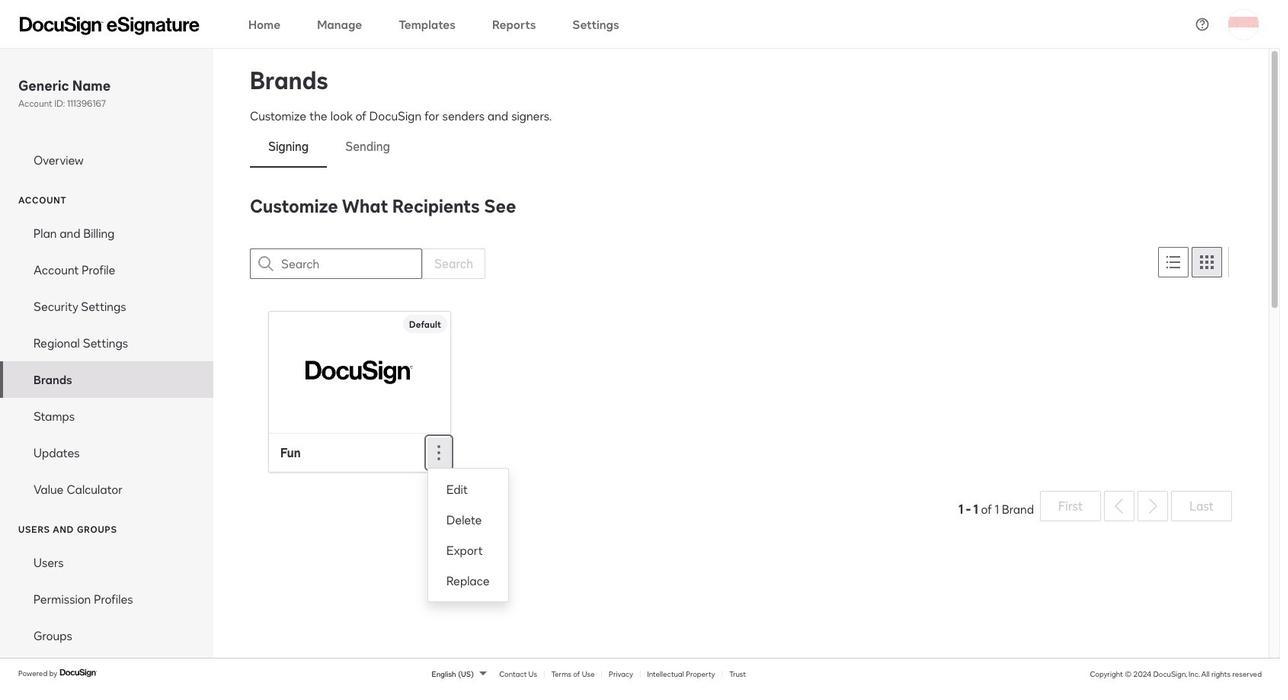 Task type: locate. For each thing, give the bounding box(es) containing it.
docusign admin image
[[20, 16, 200, 35]]

tab panel
[[250, 192, 1233, 602]]

tab list
[[250, 125, 1233, 168]]

docusign image
[[60, 667, 98, 679]]

menu
[[428, 474, 508, 596]]

fun image
[[306, 354, 414, 390]]

users and groups element
[[0, 544, 213, 654]]



Task type: vqa. For each thing, say whether or not it's contained in the screenshot.
menu
yes



Task type: describe. For each thing, give the bounding box(es) containing it.
your uploaded profile image image
[[1229, 9, 1259, 39]]

account element
[[0, 215, 213, 508]]

Search text field
[[281, 249, 422, 278]]



